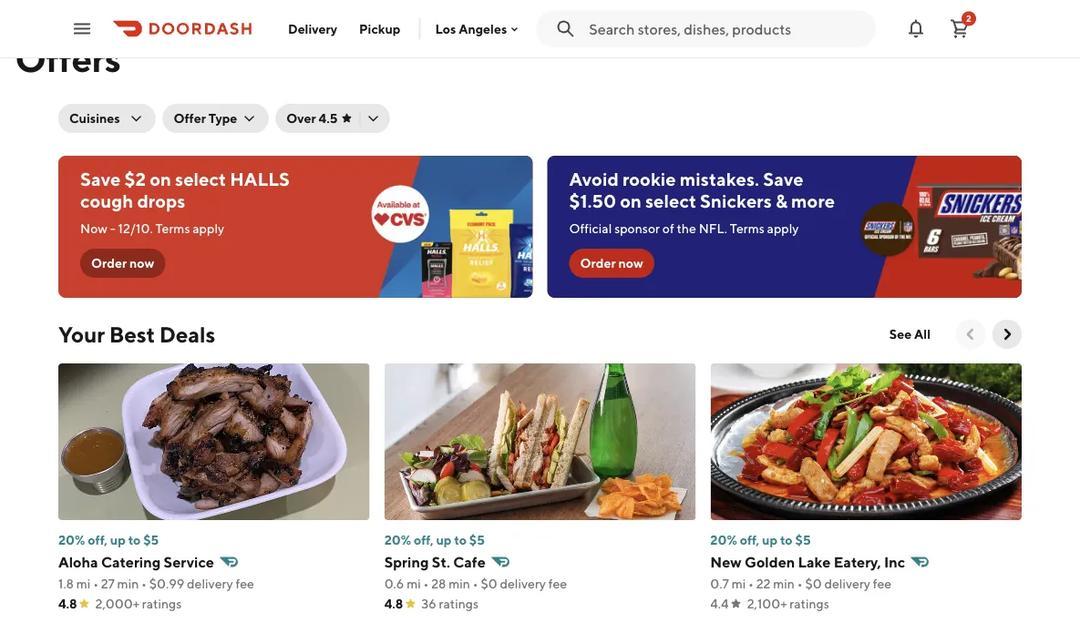 Task type: locate. For each thing, give the bounding box(es) containing it.
1 horizontal spatial 20%
[[384, 533, 411, 548]]

cuisines
[[69, 111, 120, 126]]

20% off, up to $5 up golden
[[710, 533, 811, 548]]

delivery
[[187, 576, 233, 592], [500, 576, 546, 592], [824, 576, 870, 592]]

$5 up new golden lake eatery, inc at the right bottom of the page
[[795, 533, 811, 548]]

save
[[80, 169, 121, 190], [763, 169, 804, 190]]

1 $5 from the left
[[143, 533, 159, 548]]

mi right the 1.8
[[76, 576, 91, 592]]

20% up the new
[[710, 533, 737, 548]]

0.6
[[384, 576, 404, 592]]

2 horizontal spatial min
[[773, 576, 795, 592]]

1 horizontal spatial on
[[620, 190, 642, 212]]

order for cough
[[91, 256, 127, 271]]

20% up spring
[[384, 533, 411, 548]]

2 terms from the left
[[730, 221, 764, 236]]

2 horizontal spatial ratings
[[790, 597, 829, 612]]

select up of on the right top
[[645, 190, 696, 212]]

to for golden
[[780, 533, 793, 548]]

0 horizontal spatial 20% off, up to $5
[[58, 533, 159, 548]]

1 4.8 from the left
[[58, 597, 77, 612]]

on up the drops
[[150, 169, 171, 190]]

2 ratings from the left
[[439, 597, 478, 612]]

to for st.
[[454, 533, 467, 548]]

3 ratings from the left
[[790, 597, 829, 612]]

3 fee from the left
[[873, 576, 892, 592]]

1 apply from the left
[[193, 221, 224, 236]]

20% off, up to $5
[[58, 533, 159, 548], [384, 533, 485, 548], [710, 533, 811, 548]]

eatery,
[[834, 554, 881, 571]]

0 horizontal spatial up
[[110, 533, 126, 548]]

0 horizontal spatial min
[[117, 576, 139, 592]]

see
[[889, 327, 912, 342]]

now down sponsor
[[618, 256, 643, 271]]

order
[[91, 256, 127, 271], [580, 256, 616, 271]]

on
[[150, 169, 171, 190], [620, 190, 642, 212]]

2 horizontal spatial $5
[[795, 533, 811, 548]]

• left 27
[[93, 576, 98, 592]]

mi right the 0.6
[[407, 576, 421, 592]]

previous button of carousel image
[[962, 325, 980, 344]]

2 20% off, up to $5 from the left
[[384, 533, 485, 548]]

los angeles
[[435, 21, 507, 36]]

$2
[[124, 169, 146, 190]]

$0 for cafe
[[481, 576, 497, 592]]

lake
[[798, 554, 831, 571]]

select up the drops
[[175, 169, 226, 190]]

nfl.
[[699, 221, 727, 236]]

apply down &
[[767, 221, 799, 236]]

up
[[110, 533, 126, 548], [436, 533, 452, 548], [762, 533, 778, 548]]

3 $5 from the left
[[795, 533, 811, 548]]

off,
[[88, 533, 107, 548], [414, 533, 433, 548], [740, 533, 759, 548]]

0 horizontal spatial off,
[[88, 533, 107, 548]]

save inside the save $2 on select halls cough drops now - 12/10. terms apply
[[80, 169, 121, 190]]

1 horizontal spatial apply
[[767, 221, 799, 236]]

1 horizontal spatial terms
[[730, 221, 764, 236]]

3 20% from the left
[[710, 533, 737, 548]]

next button of carousel image
[[998, 325, 1016, 344]]

1 save from the left
[[80, 169, 121, 190]]

save $2 on select halls cough drops now - 12/10. terms apply
[[80, 169, 290, 236]]

1 horizontal spatial order
[[580, 256, 616, 271]]

3 mi from the left
[[732, 576, 746, 592]]

2 now from the left
[[618, 256, 643, 271]]

your best deals
[[58, 321, 215, 347]]

0 horizontal spatial save
[[80, 169, 121, 190]]

36
[[421, 597, 436, 612]]

28
[[431, 576, 446, 592]]

2 save from the left
[[763, 169, 804, 190]]

2 up from the left
[[436, 533, 452, 548]]

1 horizontal spatial up
[[436, 533, 452, 548]]

1 off, from the left
[[88, 533, 107, 548]]

3 off, from the left
[[740, 533, 759, 548]]

0 horizontal spatial to
[[128, 533, 141, 548]]

apply right 12/10.
[[193, 221, 224, 236]]

delivery down service
[[187, 576, 233, 592]]

order now button
[[80, 249, 165, 278], [569, 249, 654, 278]]

of
[[662, 221, 674, 236]]

$5 up aloha catering service
[[143, 533, 159, 548]]

1 up from the left
[[110, 533, 126, 548]]

•
[[93, 576, 98, 592], [141, 576, 147, 592], [423, 576, 429, 592], [473, 576, 478, 592], [748, 576, 754, 592], [797, 576, 803, 592]]

snickers
[[700, 190, 772, 212]]

0 horizontal spatial $0
[[481, 576, 497, 592]]

order now button down '-' on the left of the page
[[80, 249, 165, 278]]

20% off, up to $5 up spring st. cafe
[[384, 533, 485, 548]]

2 mi from the left
[[407, 576, 421, 592]]

1 order now from the left
[[91, 256, 154, 271]]

save up cough on the top left
[[80, 169, 121, 190]]

new
[[710, 554, 742, 571]]

1 horizontal spatial delivery
[[500, 576, 546, 592]]

min
[[117, 576, 139, 592], [449, 576, 470, 592], [773, 576, 795, 592]]

2
[[966, 13, 971, 24]]

Store search: begin typing to search for stores available on DoorDash text field
[[589, 19, 865, 39]]

3 up from the left
[[762, 533, 778, 548]]

golden
[[745, 554, 795, 571]]

2 order now from the left
[[580, 256, 643, 271]]

los angeles button
[[435, 21, 522, 36]]

min right 28
[[449, 576, 470, 592]]

1 fee from the left
[[235, 576, 254, 592]]

order now button down official
[[569, 249, 654, 278]]

1 $0 from the left
[[481, 576, 497, 592]]

fee for spring st. cafe
[[548, 576, 567, 592]]

0.7 mi • 22 min • $0 delivery fee
[[710, 576, 892, 592]]

4.8 down the 1.8
[[58, 597, 77, 612]]

2 • from the left
[[141, 576, 147, 592]]

terms
[[155, 221, 190, 236], [730, 221, 764, 236]]

0 horizontal spatial mi
[[76, 576, 91, 592]]

1 horizontal spatial $5
[[469, 533, 485, 548]]

$5 up cafe
[[469, 533, 485, 548]]

up up golden
[[762, 533, 778, 548]]

up for st.
[[436, 533, 452, 548]]

1 horizontal spatial fee
[[548, 576, 567, 592]]

terms down the drops
[[155, 221, 190, 236]]

rookie
[[622, 169, 676, 190]]

$0.99
[[149, 576, 184, 592]]

min up the '2,100+ ratings' on the right bottom of page
[[773, 576, 795, 592]]

all
[[914, 327, 931, 342]]

off, up golden
[[740, 533, 759, 548]]

order now down '-' on the left of the page
[[91, 256, 154, 271]]

0 vertical spatial on
[[150, 169, 171, 190]]

delivery right 28
[[500, 576, 546, 592]]

offer type
[[174, 111, 237, 126]]

3 delivery from the left
[[824, 576, 870, 592]]

1 min from the left
[[117, 576, 139, 592]]

1 20% from the left
[[58, 533, 85, 548]]

to up cafe
[[454, 533, 467, 548]]

3 to from the left
[[780, 533, 793, 548]]

order now button for on
[[569, 249, 654, 278]]

4.4
[[710, 597, 729, 612]]

0 horizontal spatial select
[[175, 169, 226, 190]]

0 horizontal spatial order now
[[91, 256, 154, 271]]

los
[[435, 21, 456, 36]]

1 vertical spatial on
[[620, 190, 642, 212]]

fee for new golden lake eatery, inc
[[873, 576, 892, 592]]

delivery for lake
[[824, 576, 870, 592]]

2,100+
[[747, 597, 787, 612]]

2 horizontal spatial off,
[[740, 533, 759, 548]]

terms down snickers
[[730, 221, 764, 236]]

2 horizontal spatial 20%
[[710, 533, 737, 548]]

1 order from the left
[[91, 256, 127, 271]]

ratings down the $0.99
[[142, 597, 182, 612]]

$0
[[481, 576, 497, 592], [805, 576, 822, 592]]

delivery button
[[277, 14, 348, 43]]

fee
[[235, 576, 254, 592], [548, 576, 567, 592], [873, 576, 892, 592]]

now
[[129, 256, 154, 271], [618, 256, 643, 271]]

3 • from the left
[[423, 576, 429, 592]]

order now down official
[[580, 256, 643, 271]]

fee for aloha catering service
[[235, 576, 254, 592]]

1 horizontal spatial off,
[[414, 533, 433, 548]]

now for cough
[[129, 256, 154, 271]]

4.8 down the 0.6
[[384, 597, 403, 612]]

• up 2,000+ ratings
[[141, 576, 147, 592]]

$5 for cafe
[[469, 533, 485, 548]]

0 horizontal spatial terms
[[155, 221, 190, 236]]

1 horizontal spatial now
[[618, 256, 643, 271]]

2 horizontal spatial delivery
[[824, 576, 870, 592]]

$0 down cafe
[[481, 576, 497, 592]]

2 min from the left
[[449, 576, 470, 592]]

order down official
[[580, 256, 616, 271]]

1 order now button from the left
[[80, 249, 165, 278]]

1 horizontal spatial $0
[[805, 576, 822, 592]]

on up sponsor
[[620, 190, 642, 212]]

delivery
[[288, 21, 337, 36]]

$0 down lake
[[805, 576, 822, 592]]

20% up aloha
[[58, 533, 85, 548]]

1 to from the left
[[128, 533, 141, 548]]

terms inside the save $2 on select halls cough drops now - 12/10. terms apply
[[155, 221, 190, 236]]

20% off, up to $5 up catering
[[58, 533, 159, 548]]

2 off, from the left
[[414, 533, 433, 548]]

2 horizontal spatial 20% off, up to $5
[[710, 533, 811, 548]]

2 4.8 from the left
[[384, 597, 403, 612]]

0 horizontal spatial order
[[91, 256, 127, 271]]

2 apply from the left
[[767, 221, 799, 236]]

1 ratings from the left
[[142, 597, 182, 612]]

type
[[208, 111, 237, 126]]

1 horizontal spatial min
[[449, 576, 470, 592]]

ratings down 0.7 mi • 22 min • $0 delivery fee
[[790, 597, 829, 612]]

2 order from the left
[[580, 256, 616, 271]]

2 horizontal spatial fee
[[873, 576, 892, 592]]

now down 12/10.
[[129, 256, 154, 271]]

over 4.5
[[286, 111, 338, 126]]

0 horizontal spatial delivery
[[187, 576, 233, 592]]

delivery for service
[[187, 576, 233, 592]]

to up aloha catering service
[[128, 533, 141, 548]]

1 horizontal spatial save
[[763, 169, 804, 190]]

official
[[569, 221, 612, 236]]

ratings
[[142, 597, 182, 612], [439, 597, 478, 612], [790, 597, 829, 612]]

delivery down eatery,
[[824, 576, 870, 592]]

1 horizontal spatial to
[[454, 533, 467, 548]]

2 $5 from the left
[[469, 533, 485, 548]]

1 horizontal spatial order now
[[580, 256, 643, 271]]

to
[[128, 533, 141, 548], [454, 533, 467, 548], [780, 533, 793, 548]]

1 now from the left
[[129, 256, 154, 271]]

4.8 for spring st. cafe
[[384, 597, 403, 612]]

to up golden
[[780, 533, 793, 548]]

0 horizontal spatial on
[[150, 169, 171, 190]]

drops
[[137, 190, 185, 212]]

mi
[[76, 576, 91, 592], [407, 576, 421, 592], [732, 576, 746, 592]]

0 horizontal spatial $5
[[143, 533, 159, 548]]

inc
[[884, 554, 905, 571]]

0 vertical spatial select
[[175, 169, 226, 190]]

20% off, up to $5 for catering
[[58, 533, 159, 548]]

cuisines button
[[58, 104, 155, 133]]

1 horizontal spatial ratings
[[439, 597, 478, 612]]

2 delivery from the left
[[500, 576, 546, 592]]

3 20% off, up to $5 from the left
[[710, 533, 811, 548]]

off, up spring st. cafe
[[414, 533, 433, 548]]

2 fee from the left
[[548, 576, 567, 592]]

20% for new golden lake eatery, inc
[[710, 533, 737, 548]]

save up &
[[763, 169, 804, 190]]

up up st.
[[436, 533, 452, 548]]

1 vertical spatial select
[[645, 190, 696, 212]]

2 order now button from the left
[[569, 249, 654, 278]]

min right 27
[[117, 576, 139, 592]]

see all
[[889, 327, 931, 342]]

up for golden
[[762, 533, 778, 548]]

1 terms from the left
[[155, 221, 190, 236]]

off, for spring
[[414, 533, 433, 548]]

mi right 0.7
[[732, 576, 746, 592]]

1 horizontal spatial select
[[645, 190, 696, 212]]

2 20% from the left
[[384, 533, 411, 548]]

• down cafe
[[473, 576, 478, 592]]

1 horizontal spatial 20% off, up to $5
[[384, 533, 485, 548]]

ratings down the 0.6 mi • 28 min • $0 delivery fee
[[439, 597, 478, 612]]

pickup button
[[348, 14, 411, 43]]

0.7
[[710, 576, 729, 592]]

2 horizontal spatial to
[[780, 533, 793, 548]]

5 • from the left
[[748, 576, 754, 592]]

min for golden
[[773, 576, 795, 592]]

2 horizontal spatial up
[[762, 533, 778, 548]]

st.
[[432, 554, 450, 571]]

20% for spring st. cafe
[[384, 533, 411, 548]]

up up catering
[[110, 533, 126, 548]]

0 horizontal spatial now
[[129, 256, 154, 271]]

1 horizontal spatial 4.8
[[384, 597, 403, 612]]

• left 22 at the bottom of page
[[748, 576, 754, 592]]

0 horizontal spatial apply
[[193, 221, 224, 236]]

0 horizontal spatial 20%
[[58, 533, 85, 548]]

2 to from the left
[[454, 533, 467, 548]]

select
[[175, 169, 226, 190], [645, 190, 696, 212]]

now
[[80, 221, 107, 236]]

1 horizontal spatial order now button
[[569, 249, 654, 278]]

cough
[[80, 190, 133, 212]]

0 horizontal spatial ratings
[[142, 597, 182, 612]]

• left 28
[[423, 576, 429, 592]]

• down new golden lake eatery, inc at the right bottom of the page
[[797, 576, 803, 592]]

1 delivery from the left
[[187, 576, 233, 592]]

$5
[[143, 533, 159, 548], [469, 533, 485, 548], [795, 533, 811, 548]]

spring st. cafe
[[384, 554, 486, 571]]

1 horizontal spatial mi
[[407, 576, 421, 592]]

notification bell image
[[905, 18, 927, 40]]

ratings for cafe
[[439, 597, 478, 612]]

deals
[[159, 321, 215, 347]]

2 horizontal spatial mi
[[732, 576, 746, 592]]

ratings for service
[[142, 597, 182, 612]]

0 horizontal spatial 4.8
[[58, 597, 77, 612]]

0 horizontal spatial order now button
[[80, 249, 165, 278]]

order down '-' on the left of the page
[[91, 256, 127, 271]]

&
[[776, 190, 787, 212]]

1 20% off, up to $5 from the left
[[58, 533, 159, 548]]

1 mi from the left
[[76, 576, 91, 592]]

3 min from the left
[[773, 576, 795, 592]]

off, up aloha
[[88, 533, 107, 548]]

halls
[[230, 169, 290, 190]]

0 horizontal spatial fee
[[235, 576, 254, 592]]

order now
[[91, 256, 154, 271], [580, 256, 643, 271]]

20%
[[58, 533, 85, 548], [384, 533, 411, 548], [710, 533, 737, 548]]

over
[[286, 111, 316, 126]]

2 $0 from the left
[[805, 576, 822, 592]]



Task type: describe. For each thing, give the bounding box(es) containing it.
0.6 mi • 28 min • $0 delivery fee
[[384, 576, 567, 592]]

off, for aloha
[[88, 533, 107, 548]]

ratings for lake
[[790, 597, 829, 612]]

best
[[109, 321, 155, 347]]

1.8
[[58, 576, 74, 592]]

4.8 for aloha catering service
[[58, 597, 77, 612]]

avoid rookie mistakes. save $1.50 on select snickers & more official sponsor of the nfl. terms apply
[[569, 169, 835, 236]]

avoid
[[569, 169, 619, 190]]

12/10.
[[118, 221, 153, 236]]

mistakes.
[[680, 169, 759, 190]]

1.8 mi • 27 min • $0.99 delivery fee
[[58, 576, 254, 592]]

$5 for service
[[143, 533, 159, 548]]

catering
[[101, 554, 161, 571]]

$0 for lake
[[805, 576, 822, 592]]

mi for spring
[[407, 576, 421, 592]]

cafe
[[453, 554, 486, 571]]

save inside avoid rookie mistakes. save $1.50 on select snickers & more official sponsor of the nfl. terms apply
[[763, 169, 804, 190]]

open menu image
[[71, 18, 93, 40]]

offer
[[174, 111, 206, 126]]

mi for new
[[732, 576, 746, 592]]

spring
[[384, 554, 429, 571]]

offer type button
[[163, 104, 268, 133]]

on inside avoid rookie mistakes. save $1.50 on select snickers & more official sponsor of the nfl. terms apply
[[620, 190, 642, 212]]

1 items, open order cart image
[[949, 18, 971, 40]]

22
[[756, 576, 771, 592]]

aloha catering service
[[58, 554, 214, 571]]

20% off, up to $5 for golden
[[710, 533, 811, 548]]

20% off, up to $5 for st.
[[384, 533, 485, 548]]

20% for aloha catering service
[[58, 533, 85, 548]]

more
[[791, 190, 835, 212]]

order now for on
[[580, 256, 643, 271]]

the
[[677, 221, 696, 236]]

$1.50
[[569, 190, 616, 212]]

off, for new
[[740, 533, 759, 548]]

2,000+ ratings
[[95, 597, 182, 612]]

order now button for cough
[[80, 249, 165, 278]]

service
[[164, 554, 214, 571]]

2 button
[[941, 10, 978, 47]]

to for catering
[[128, 533, 141, 548]]

new golden lake eatery, inc
[[710, 554, 905, 571]]

now for on
[[618, 256, 643, 271]]

mi for aloha
[[76, 576, 91, 592]]

your
[[58, 321, 105, 347]]

1 • from the left
[[93, 576, 98, 592]]

27
[[101, 576, 115, 592]]

angeles
[[459, 21, 507, 36]]

2,100+ ratings
[[747, 597, 829, 612]]

terms inside avoid rookie mistakes. save $1.50 on select snickers & more official sponsor of the nfl. terms apply
[[730, 221, 764, 236]]

your best deals link
[[58, 320, 215, 349]]

on inside the save $2 on select halls cough drops now - 12/10. terms apply
[[150, 169, 171, 190]]

over 4.5 button
[[275, 104, 389, 133]]

offers
[[15, 36, 121, 80]]

6 • from the left
[[797, 576, 803, 592]]

$5 for lake
[[795, 533, 811, 548]]

apply inside avoid rookie mistakes. save $1.50 on select snickers & more official sponsor of the nfl. terms apply
[[767, 221, 799, 236]]

order now for cough
[[91, 256, 154, 271]]

36 ratings
[[421, 597, 478, 612]]

select inside avoid rookie mistakes. save $1.50 on select snickers & more official sponsor of the nfl. terms apply
[[645, 190, 696, 212]]

min for catering
[[117, 576, 139, 592]]

pickup
[[359, 21, 400, 36]]

4 • from the left
[[473, 576, 478, 592]]

aloha
[[58, 554, 98, 571]]

delivery for cafe
[[500, 576, 546, 592]]

min for st.
[[449, 576, 470, 592]]

select inside the save $2 on select halls cough drops now - 12/10. terms apply
[[175, 169, 226, 190]]

apply inside the save $2 on select halls cough drops now - 12/10. terms apply
[[193, 221, 224, 236]]

see all link
[[878, 320, 941, 349]]

2,000+
[[95, 597, 139, 612]]

4.5
[[319, 111, 338, 126]]

order for on
[[580, 256, 616, 271]]

up for catering
[[110, 533, 126, 548]]

-
[[110, 221, 115, 236]]

sponsor
[[614, 221, 660, 236]]



Task type: vqa. For each thing, say whether or not it's contained in the screenshot.


